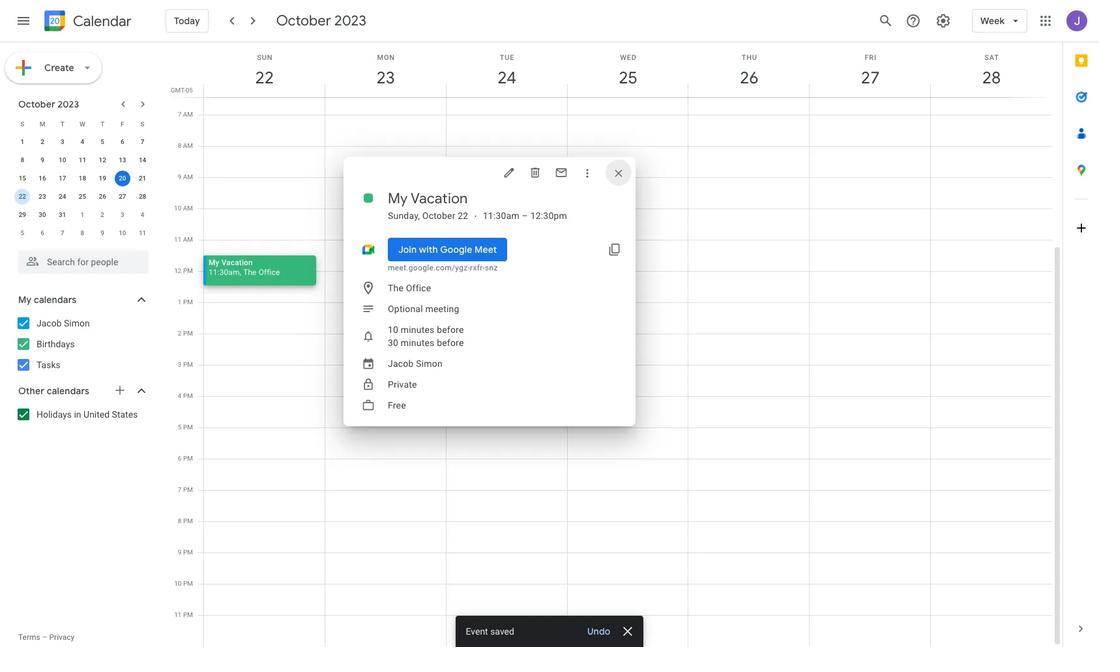 Task type: vqa. For each thing, say whether or not it's contained in the screenshot.
Other calendars list
no



Task type: describe. For each thing, give the bounding box(es) containing it.
am for 11 am
[[183, 236, 193, 243]]

meet.google.com/ygz-
[[388, 263, 470, 272]]

1 vertical spatial –
[[42, 633, 47, 642]]

my vacation sunday, october 22 ⋅ 11:30am – 12:30pm
[[388, 189, 567, 221]]

privacy
[[49, 633, 75, 642]]

delete event image
[[529, 166, 542, 179]]

pm for 3 pm
[[183, 361, 193, 368]]

21
[[139, 175, 146, 182]]

30 inside 10 minutes before 30 minutes before
[[388, 337, 398, 348]]

am for 10 am
[[183, 205, 193, 212]]

5 for november 5 element
[[21, 230, 24, 237]]

3 for "november 3" element
[[121, 211, 124, 218]]

2 for november 2 element
[[101, 211, 104, 218]]

my for my vacation sunday, october 22 ⋅ 11:30am – 12:30pm
[[388, 189, 408, 208]]

with
[[419, 244, 438, 255]]

email event details image
[[555, 166, 568, 179]]

14
[[139, 156, 146, 164]]

25 link
[[613, 63, 643, 93]]

november 7 element
[[55, 226, 70, 241]]

my calendars button
[[3, 289, 162, 310]]

8 for 8 am
[[178, 142, 181, 149]]

25 inside "element"
[[79, 193, 86, 200]]

join with google meet link
[[388, 238, 508, 261]]

pm for 2 pm
[[183, 330, 193, 337]]

7 for november 7 element
[[61, 230, 64, 237]]

row containing 8
[[12, 151, 153, 170]]

27 element
[[115, 189, 130, 205]]

0 vertical spatial 2023
[[335, 12, 366, 30]]

october inside my vacation sunday, october 22 ⋅ 11:30am – 12:30pm
[[422, 210, 456, 221]]

10 minutes before 30 minutes before
[[388, 324, 464, 348]]

my for my vacation 11:30am , the office
[[209, 258, 219, 267]]

pm for 10 pm
[[183, 580, 193, 587]]

optional meeting
[[388, 304, 459, 314]]

9 pm
[[178, 549, 193, 556]]

mon 23
[[376, 53, 395, 89]]

other
[[18, 385, 44, 397]]

26 element
[[95, 189, 110, 205]]

november 5 element
[[15, 226, 30, 241]]

my calendars
[[18, 294, 76, 306]]

28 link
[[977, 63, 1007, 93]]

0 vertical spatial 6
[[121, 138, 124, 145]]

undo button
[[583, 625, 616, 638]]

november 9 element
[[95, 226, 110, 241]]

sunday,
[[388, 210, 420, 221]]

23 inside grid
[[39, 193, 46, 200]]

f
[[121, 120, 124, 127]]

holidays in united states
[[37, 409, 138, 420]]

sat
[[985, 53, 999, 62]]

24 inside column header
[[497, 67, 515, 89]]

sun 22
[[254, 53, 273, 89]]

8 up 15
[[21, 156, 24, 164]]

22 inside 22 element
[[19, 193, 26, 200]]

18
[[79, 175, 86, 182]]

7 for 7 pm
[[178, 486, 182, 494]]

22 cell
[[12, 188, 32, 206]]

row containing 15
[[12, 170, 153, 188]]

1 before from the top
[[437, 324, 464, 335]]

1 pm
[[178, 299, 193, 306]]

4 pm
[[178, 393, 193, 400]]

20, today element
[[115, 171, 130, 186]]

pm for 12 pm
[[183, 267, 193, 274]]

22 element
[[15, 189, 30, 205]]

join with google meet
[[398, 244, 497, 255]]

november 2 element
[[95, 207, 110, 223]]

11 for november 11 element on the top of page
[[139, 230, 146, 237]]

pm for 11 pm
[[183, 612, 193, 619]]

today
[[174, 15, 200, 27]]

jacob inside my calendars list
[[37, 318, 62, 329]]

,
[[240, 268, 241, 277]]

calendars for my calendars
[[34, 294, 76, 306]]

google
[[440, 244, 472, 255]]

20
[[119, 175, 126, 182]]

united
[[83, 409, 110, 420]]

tue
[[500, 53, 515, 62]]

7 up 14
[[141, 138, 144, 145]]

1 horizontal spatial october
[[276, 12, 331, 30]]

m
[[40, 120, 45, 127]]

row containing s
[[12, 115, 153, 133]]

3 pm
[[178, 361, 193, 368]]

12:30pm
[[530, 210, 567, 221]]

12 pm
[[174, 267, 193, 274]]

thu
[[742, 53, 757, 62]]

wed 25
[[618, 53, 637, 89]]

19
[[99, 175, 106, 182]]

private
[[388, 379, 417, 390]]

1 t from the left
[[60, 120, 64, 127]]

22 link
[[250, 63, 280, 93]]

vacation for my vacation 11:30am , the office
[[221, 258, 253, 267]]

in
[[74, 409, 81, 420]]

12 for 12
[[99, 156, 106, 164]]

pm for 7 pm
[[183, 486, 193, 494]]

8 for 8 pm
[[178, 518, 182, 525]]

mon
[[377, 53, 395, 62]]

10 pm
[[174, 580, 193, 587]]

1 horizontal spatial jacob simon
[[388, 358, 443, 369]]

free
[[388, 400, 406, 410]]

16 element
[[35, 171, 50, 186]]

13
[[119, 156, 126, 164]]

terms link
[[18, 633, 40, 642]]

10 for pm
[[174, 580, 182, 587]]

12 for 12 pm
[[174, 267, 182, 274]]

gmt-
[[171, 87, 186, 94]]

26 inside column header
[[739, 67, 758, 89]]

join
[[398, 244, 417, 255]]

8 pm
[[178, 518, 193, 525]]

0 vertical spatial 5
[[101, 138, 104, 145]]

vacation for my vacation sunday, october 22 ⋅ 11:30am – 12:30pm
[[411, 189, 468, 208]]

31 element
[[55, 207, 70, 223]]

undo
[[588, 626, 611, 638]]

11 am
[[174, 236, 193, 243]]

gmt-05
[[171, 87, 193, 94]]

row containing 5
[[12, 224, 153, 243]]

0 vertical spatial 4
[[81, 138, 84, 145]]

24 inside 'october 2023' grid
[[59, 193, 66, 200]]

week
[[981, 15, 1005, 27]]

11 pm
[[174, 612, 193, 619]]

meet
[[475, 244, 497, 255]]

10 up '17' at the left
[[59, 156, 66, 164]]

1 vertical spatial 2023
[[58, 98, 79, 110]]

create
[[44, 62, 74, 74]]

5 for 5 pm
[[178, 424, 182, 431]]

birthdays
[[37, 339, 75, 349]]

22 inside my vacation sunday, october 22 ⋅ 11:30am – 12:30pm
[[458, 210, 468, 221]]

today button
[[166, 5, 208, 37]]

05
[[186, 87, 193, 94]]

5 pm
[[178, 424, 193, 431]]

29 element
[[15, 207, 30, 223]]

2 minutes from the top
[[401, 337, 435, 348]]

Search for people text field
[[26, 250, 141, 274]]

sat 28
[[982, 53, 1000, 89]]

28 column header
[[931, 42, 1052, 97]]

privacy link
[[49, 633, 75, 642]]

22 column header
[[203, 42, 325, 97]]

2 t from the left
[[100, 120, 104, 127]]

holidays
[[37, 409, 72, 420]]

25 column header
[[567, 42, 689, 97]]

am for 7 am
[[183, 111, 193, 118]]

0 vertical spatial 3
[[61, 138, 64, 145]]

w
[[80, 120, 85, 127]]

october 2023 grid
[[12, 115, 153, 243]]

26 column header
[[688, 42, 810, 97]]

pm for 6 pm
[[183, 455, 193, 462]]

2 pm
[[178, 330, 193, 337]]

18 element
[[75, 171, 90, 186]]

24 column header
[[446, 42, 568, 97]]

28 inside column header
[[982, 67, 1000, 89]]

am for 9 am
[[183, 173, 193, 181]]

29
[[19, 211, 26, 218]]

26 link
[[734, 63, 764, 93]]

calendar heading
[[70, 12, 132, 30]]

2 before from the top
[[437, 337, 464, 348]]

16
[[39, 175, 46, 182]]

row group containing 1
[[12, 133, 153, 243]]

my calendars list
[[3, 313, 162, 376]]

pm for 5 pm
[[183, 424, 193, 431]]

25 element
[[75, 189, 90, 205]]



Task type: locate. For each thing, give the bounding box(es) containing it.
0 horizontal spatial office
[[259, 268, 280, 277]]

0 vertical spatial jacob simon
[[37, 318, 90, 329]]

7 for 7 am
[[178, 111, 181, 118]]

2 am from the top
[[183, 142, 193, 149]]

2 horizontal spatial 5
[[178, 424, 182, 431]]

27 column header
[[809, 42, 931, 97]]

simon inside my calendars list
[[64, 318, 90, 329]]

october up 22 column header
[[276, 12, 331, 30]]

row down 18 element
[[12, 188, 153, 206]]

optional
[[388, 304, 423, 314]]

simon down my calendars dropdown button at top left
[[64, 318, 90, 329]]

5 pm from the top
[[183, 393, 193, 400]]

0 vertical spatial before
[[437, 324, 464, 335]]

2 down 26 element on the top
[[101, 211, 104, 218]]

1 horizontal spatial 3
[[121, 211, 124, 218]]

my inside my vacation sunday, october 22 ⋅ 11:30am – 12:30pm
[[388, 189, 408, 208]]

19 element
[[95, 171, 110, 186]]

10 for am
[[174, 205, 181, 212]]

31
[[59, 211, 66, 218]]

pm for 4 pm
[[183, 393, 193, 400]]

None search field
[[0, 245, 162, 274]]

9 inside november 9 element
[[101, 230, 104, 237]]

november 8 element
[[75, 226, 90, 241]]

7
[[178, 111, 181, 118], [141, 138, 144, 145], [61, 230, 64, 237], [178, 486, 182, 494]]

10 for minutes
[[388, 324, 398, 335]]

10 up 11 pm
[[174, 580, 182, 587]]

pm for 9 pm
[[183, 549, 193, 556]]

fri
[[865, 53, 877, 62]]

9 up '10 am'
[[178, 173, 181, 181]]

meet.google.com/ygz-rxfr-snz
[[388, 263, 498, 272]]

2 vertical spatial october
[[422, 210, 456, 221]]

vacation up ,
[[221, 258, 253, 267]]

terms
[[18, 633, 40, 642]]

thu 26
[[739, 53, 758, 89]]

1 horizontal spatial 23
[[376, 67, 394, 89]]

11 element
[[75, 153, 90, 168]]

5 inside grid
[[178, 424, 182, 431]]

1 horizontal spatial 27
[[860, 67, 879, 89]]

pm up 8 pm at the bottom of page
[[183, 486, 193, 494]]

week button
[[972, 5, 1028, 37]]

0 horizontal spatial jacob
[[37, 318, 62, 329]]

5 up 6 pm
[[178, 424, 182, 431]]

1 vertical spatial office
[[406, 283, 431, 293]]

3 down 2 pm
[[178, 361, 182, 368]]

notifications element
[[388, 323, 464, 349]]

10 am
[[174, 205, 193, 212]]

add other calendars image
[[113, 384, 126, 397]]

pm up 1 pm
[[183, 267, 193, 274]]

10 element
[[55, 153, 70, 168]]

row containing 1
[[12, 133, 153, 151]]

am down 9 am
[[183, 205, 193, 212]]

grid
[[167, 42, 1063, 647]]

office inside button
[[406, 283, 431, 293]]

23 link
[[371, 63, 401, 93]]

0 vertical spatial the
[[243, 268, 257, 277]]

calendars for other calendars
[[47, 385, 89, 397]]

9 for 9 am
[[178, 173, 181, 181]]

– inside my vacation sunday, october 22 ⋅ 11:30am – 12:30pm
[[522, 210, 528, 221]]

2 up 3 pm
[[178, 330, 182, 337]]

21 element
[[135, 171, 150, 186]]

tab list
[[1063, 42, 1099, 611]]

tue 24
[[497, 53, 515, 89]]

pm
[[183, 267, 193, 274], [183, 299, 193, 306], [183, 330, 193, 337], [183, 361, 193, 368], [183, 393, 193, 400], [183, 424, 193, 431], [183, 455, 193, 462], [183, 486, 193, 494], [183, 518, 193, 525], [183, 549, 193, 556], [183, 580, 193, 587], [183, 612, 193, 619]]

0 vertical spatial 23
[[376, 67, 394, 89]]

pm down 5 pm
[[183, 455, 193, 462]]

27 inside column header
[[860, 67, 879, 89]]

11:30am inside my vacation sunday, october 22 ⋅ 11:30am – 12:30pm
[[483, 210, 520, 221]]

1 for 1 pm
[[178, 299, 182, 306]]

1 vertical spatial 25
[[79, 193, 86, 200]]

0 vertical spatial calendars
[[34, 294, 76, 306]]

25
[[618, 67, 637, 89], [79, 193, 86, 200]]

row group
[[12, 133, 153, 243]]

office inside my vacation 11:30am , the office
[[259, 268, 280, 277]]

wed
[[620, 53, 637, 62]]

october up m
[[18, 98, 55, 110]]

1 horizontal spatial 25
[[618, 67, 637, 89]]

9 up 10 pm
[[178, 549, 182, 556]]

3 am from the top
[[183, 173, 193, 181]]

s right f
[[141, 120, 144, 127]]

terms – privacy
[[18, 633, 75, 642]]

am down 05
[[183, 111, 193, 118]]

fri 27
[[860, 53, 879, 89]]

6 row from the top
[[12, 206, 153, 224]]

0 vertical spatial 12
[[99, 156, 106, 164]]

states
[[112, 409, 138, 420]]

0 vertical spatial 22
[[254, 67, 273, 89]]

30 element
[[35, 207, 50, 223]]

12 down 11 am
[[174, 267, 182, 274]]

12 up 19
[[99, 156, 106, 164]]

5
[[101, 138, 104, 145], [21, 230, 24, 237], [178, 424, 182, 431]]

4 for 4 pm
[[178, 393, 182, 400]]

11 for 11 am
[[174, 236, 181, 243]]

2 horizontal spatial 2
[[178, 330, 182, 337]]

2 vertical spatial 1
[[178, 299, 182, 306]]

12
[[99, 156, 106, 164], [174, 267, 182, 274]]

11 down 10 pm
[[174, 612, 182, 619]]

26 inside 'october 2023' grid
[[99, 193, 106, 200]]

2 down m
[[41, 138, 44, 145]]

23 down 16 "element"
[[39, 193, 46, 200]]

1 horizontal spatial jacob
[[388, 358, 414, 369]]

1 vertical spatial 3
[[121, 211, 124, 218]]

1 horizontal spatial –
[[522, 210, 528, 221]]

s left m
[[20, 120, 24, 127]]

pm up 6 pm
[[183, 424, 193, 431]]

jacob simon inside my calendars list
[[37, 318, 90, 329]]

11:30am inside my vacation 11:30am , the office
[[209, 268, 240, 277]]

6 pm
[[178, 455, 193, 462]]

row containing 22
[[12, 188, 153, 206]]

0 vertical spatial 2
[[41, 138, 44, 145]]

1 vertical spatial simon
[[416, 358, 443, 369]]

28 inside row group
[[139, 193, 146, 200]]

row containing 29
[[12, 206, 153, 224]]

11 down '10 am'
[[174, 236, 181, 243]]

5 am from the top
[[183, 236, 193, 243]]

7 row from the top
[[12, 224, 153, 243]]

2 horizontal spatial 1
[[178, 299, 182, 306]]

the up optional
[[388, 283, 404, 293]]

0 vertical spatial october
[[276, 12, 331, 30]]

1 horizontal spatial 30
[[388, 337, 398, 348]]

5 down 29 element
[[21, 230, 24, 237]]

0 horizontal spatial 28
[[139, 193, 146, 200]]

25 down 18 element
[[79, 193, 86, 200]]

1 horizontal spatial october 2023
[[276, 12, 366, 30]]

22
[[254, 67, 273, 89], [19, 193, 26, 200], [458, 210, 468, 221]]

2 horizontal spatial 4
[[178, 393, 182, 400]]

am down 8 am
[[183, 173, 193, 181]]

event saved
[[466, 627, 515, 637]]

11 for 11 element
[[79, 156, 86, 164]]

am
[[183, 111, 193, 118], [183, 142, 193, 149], [183, 173, 193, 181], [183, 205, 193, 212], [183, 236, 193, 243]]

office up optional meeting
[[406, 283, 431, 293]]

1 minutes from the top
[[401, 324, 435, 335]]

20 cell
[[112, 170, 132, 188]]

27 down 20, today element
[[119, 193, 126, 200]]

7 inside november 7 element
[[61, 230, 64, 237]]

2 vertical spatial 4
[[178, 393, 182, 400]]

8 for november 8 element
[[81, 230, 84, 237]]

office
[[259, 268, 280, 277], [406, 283, 431, 293]]

1 horizontal spatial 22
[[254, 67, 273, 89]]

9 for 9 pm
[[178, 549, 182, 556]]

3 pm from the top
[[183, 330, 193, 337]]

11 pm from the top
[[183, 580, 193, 587]]

4 pm from the top
[[183, 361, 193, 368]]

9 up 16
[[41, 156, 44, 164]]

the inside my vacation 11:30am , the office
[[243, 268, 257, 277]]

pm for 8 pm
[[183, 518, 193, 525]]

pm for 1 pm
[[183, 299, 193, 306]]

0 horizontal spatial 2
[[41, 138, 44, 145]]

17 element
[[55, 171, 70, 186]]

30 inside 30 element
[[39, 211, 46, 218]]

– right terms
[[42, 633, 47, 642]]

1 horizontal spatial 5
[[101, 138, 104, 145]]

27 inside 'october 2023' grid
[[119, 193, 126, 200]]

1 vertical spatial 6
[[41, 230, 44, 237]]

settings menu image
[[936, 13, 951, 29]]

9 pm from the top
[[183, 518, 193, 525]]

1 vertical spatial 26
[[99, 193, 106, 200]]

1 vertical spatial 2
[[101, 211, 104, 218]]

8 up 9 am
[[178, 142, 181, 149]]

–
[[522, 210, 528, 221], [42, 633, 47, 642]]

1 vertical spatial october 2023
[[18, 98, 79, 110]]

1
[[21, 138, 24, 145], [81, 211, 84, 218], [178, 299, 182, 306]]

1 vertical spatial 4
[[141, 211, 144, 218]]

1 vertical spatial 23
[[39, 193, 46, 200]]

7 up 8 pm at the bottom of page
[[178, 486, 182, 494]]

10 down "november 3" element
[[119, 230, 126, 237]]

9 for november 9 element
[[101, 230, 104, 237]]

7 pm from the top
[[183, 455, 193, 462]]

event
[[466, 627, 488, 637]]

8 down the november 1 element
[[81, 230, 84, 237]]

0 vertical spatial vacation
[[411, 189, 468, 208]]

november 6 element
[[35, 226, 50, 241]]

1 vertical spatial 5
[[21, 230, 24, 237]]

0 horizontal spatial october 2023
[[18, 98, 79, 110]]

0 vertical spatial 26
[[739, 67, 758, 89]]

24 link
[[492, 63, 522, 93]]

1 vertical spatial 12
[[174, 267, 182, 274]]

4 for november 4 element
[[141, 211, 144, 218]]

4 down w
[[81, 138, 84, 145]]

3 down 27 element
[[121, 211, 124, 218]]

6 pm from the top
[[183, 424, 193, 431]]

0 horizontal spatial the
[[243, 268, 257, 277]]

24 element
[[55, 189, 70, 205]]

row down the november 1 element
[[12, 224, 153, 243]]

2 horizontal spatial october
[[422, 210, 456, 221]]

14 element
[[135, 153, 150, 168]]

0 vertical spatial 28
[[982, 67, 1000, 89]]

25 down wed
[[618, 67, 637, 89]]

sun
[[257, 53, 273, 62]]

2023
[[335, 12, 366, 30], [58, 98, 79, 110]]

22 down the 15 element
[[19, 193, 26, 200]]

6 down f
[[121, 138, 124, 145]]

11 down november 4 element
[[139, 230, 146, 237]]

12 element
[[95, 153, 110, 168]]

the inside the office button
[[388, 283, 404, 293]]

1 horizontal spatial 2023
[[335, 12, 366, 30]]

november 11 element
[[135, 226, 150, 241]]

rxfr-
[[470, 263, 485, 272]]

0 horizontal spatial 5
[[21, 230, 24, 237]]

0 horizontal spatial 24
[[59, 193, 66, 200]]

1 vertical spatial 11:30am
[[209, 268, 240, 277]]

1 for the november 1 element
[[81, 211, 84, 218]]

0 horizontal spatial jacob simon
[[37, 318, 90, 329]]

22 inside 22 column header
[[254, 67, 273, 89]]

6 down 30 element
[[41, 230, 44, 237]]

calendars inside my calendars dropdown button
[[34, 294, 76, 306]]

9 down november 2 element
[[101, 230, 104, 237]]

saved
[[491, 627, 515, 637]]

30 down 23 element at top left
[[39, 211, 46, 218]]

1 vertical spatial my
[[209, 258, 219, 267]]

0 vertical spatial office
[[259, 268, 280, 277]]

4 down 28 element
[[141, 211, 144, 218]]

1 vertical spatial jacob
[[388, 358, 414, 369]]

my vacation heading
[[388, 189, 468, 208]]

8
[[178, 142, 181, 149], [21, 156, 24, 164], [81, 230, 84, 237], [178, 518, 182, 525]]

30 down optional
[[388, 337, 398, 348]]

3
[[61, 138, 64, 145], [121, 211, 124, 218], [178, 361, 182, 368]]

12 pm from the top
[[183, 612, 193, 619]]

1 vertical spatial october
[[18, 98, 55, 110]]

23 column header
[[325, 42, 446, 97]]

⋅
[[474, 210, 478, 221]]

1 vertical spatial 24
[[59, 193, 66, 200]]

1 horizontal spatial simon
[[416, 358, 443, 369]]

0 horizontal spatial –
[[42, 633, 47, 642]]

22 left ⋅
[[458, 210, 468, 221]]

1 down '25' "element"
[[81, 211, 84, 218]]

1 vertical spatial before
[[437, 337, 464, 348]]

calendar
[[73, 12, 132, 30]]

pm up 5 pm
[[183, 393, 193, 400]]

grid containing 22
[[167, 42, 1063, 647]]

10 down optional
[[388, 324, 398, 335]]

t left f
[[100, 120, 104, 127]]

4 inside november 4 element
[[141, 211, 144, 218]]

28 element
[[135, 189, 150, 205]]

1 down 12 pm
[[178, 299, 182, 306]]

0 vertical spatial october 2023
[[276, 12, 366, 30]]

s
[[20, 120, 24, 127], [141, 120, 144, 127]]

8 pm from the top
[[183, 486, 193, 494]]

1 s from the left
[[20, 120, 24, 127]]

november 4 element
[[135, 207, 150, 223]]

10 inside 10 minutes before 30 minutes before
[[388, 324, 398, 335]]

1 vertical spatial 22
[[19, 193, 26, 200]]

meeting
[[425, 304, 459, 314]]

27
[[860, 67, 879, 89], [119, 193, 126, 200]]

2 row from the top
[[12, 133, 153, 151]]

4 row from the top
[[12, 170, 153, 188]]

0 vertical spatial –
[[522, 210, 528, 221]]

1 horizontal spatial 6
[[121, 138, 124, 145]]

8 am
[[178, 142, 193, 149]]

11:30am right ⋅
[[483, 210, 520, 221]]

15 element
[[15, 171, 30, 186]]

17
[[59, 175, 66, 182]]

pm down 10 pm
[[183, 612, 193, 619]]

1 horizontal spatial 28
[[982, 67, 1000, 89]]

0 horizontal spatial october
[[18, 98, 55, 110]]

november 3 element
[[115, 207, 130, 223]]

1 vertical spatial 28
[[139, 193, 146, 200]]

10 pm from the top
[[183, 549, 193, 556]]

row down 11 element
[[12, 170, 153, 188]]

2 pm from the top
[[183, 299, 193, 306]]

pm down 2 pm
[[183, 361, 193, 368]]

2 horizontal spatial 22
[[458, 210, 468, 221]]

0 horizontal spatial 22
[[19, 193, 26, 200]]

my for my calendars
[[18, 294, 32, 306]]

1 vertical spatial minutes
[[401, 337, 435, 348]]

pm down 7 pm
[[183, 518, 193, 525]]

6 down 5 pm
[[178, 455, 182, 462]]

1 row from the top
[[12, 115, 153, 133]]

15
[[19, 175, 26, 182]]

1 vertical spatial the
[[388, 283, 404, 293]]

9
[[41, 156, 44, 164], [178, 173, 181, 181], [101, 230, 104, 237], [178, 549, 182, 556]]

t left w
[[60, 120, 64, 127]]

pm down 9 pm
[[183, 580, 193, 587]]

2
[[41, 138, 44, 145], [101, 211, 104, 218], [178, 330, 182, 337]]

pm down 8 pm at the bottom of page
[[183, 549, 193, 556]]

my inside dropdown button
[[18, 294, 32, 306]]

0 horizontal spatial 12
[[99, 156, 106, 164]]

0 vertical spatial minutes
[[401, 324, 435, 335]]

1 pm from the top
[[183, 267, 193, 274]]

snz
[[485, 263, 498, 272]]

october down my vacation heading
[[422, 210, 456, 221]]

vacation
[[411, 189, 468, 208], [221, 258, 253, 267]]

0 horizontal spatial s
[[20, 120, 24, 127]]

3 row from the top
[[12, 151, 153, 170]]

1 horizontal spatial 11:30am
[[483, 210, 520, 221]]

0 horizontal spatial 26
[[99, 193, 106, 200]]

3 for 3 pm
[[178, 361, 182, 368]]

1 horizontal spatial 1
[[81, 211, 84, 218]]

t
[[60, 120, 64, 127], [100, 120, 104, 127]]

1 up 15
[[21, 138, 24, 145]]

23 element
[[35, 189, 50, 205]]

13 element
[[115, 153, 130, 168]]

vacation inside my vacation 11:30am , the office
[[221, 258, 253, 267]]

row
[[12, 115, 153, 133], [12, 133, 153, 151], [12, 151, 153, 170], [12, 170, 153, 188], [12, 188, 153, 206], [12, 206, 153, 224], [12, 224, 153, 243]]

main drawer image
[[16, 13, 31, 29]]

8 down 7 pm
[[178, 518, 182, 525]]

25 inside the wed 25
[[618, 67, 637, 89]]

27 down fri
[[860, 67, 879, 89]]

november 1 element
[[75, 207, 90, 223]]

23 down mon
[[376, 67, 394, 89]]

12 inside 12 element
[[99, 156, 106, 164]]

10 up 11 am
[[174, 205, 181, 212]]

2023 up 23 column header
[[335, 12, 366, 30]]

0 horizontal spatial 2023
[[58, 98, 79, 110]]

jacob simon up private
[[388, 358, 443, 369]]

jacob
[[37, 318, 62, 329], [388, 358, 414, 369]]

0 horizontal spatial simon
[[64, 318, 90, 329]]

1 horizontal spatial 12
[[174, 267, 182, 274]]

7 pm
[[178, 486, 193, 494]]

other calendars button
[[3, 381, 162, 402]]

2 horizontal spatial 3
[[178, 361, 182, 368]]

0 vertical spatial 1
[[21, 138, 24, 145]]

other calendars
[[18, 385, 89, 397]]

– left 12:30pm
[[522, 210, 528, 221]]

row down '25' "element"
[[12, 206, 153, 224]]

11 for 11 pm
[[174, 612, 182, 619]]

november 10 element
[[115, 226, 130, 241]]

23 inside mon 23
[[376, 67, 394, 89]]

6 for 6 pm
[[178, 455, 182, 462]]

5 up 12 element
[[101, 138, 104, 145]]

7 am
[[178, 111, 193, 118]]

1 horizontal spatial t
[[100, 120, 104, 127]]

minutes
[[401, 324, 435, 335], [401, 337, 435, 348]]

2023 down create
[[58, 98, 79, 110]]

0 vertical spatial 24
[[497, 67, 515, 89]]

28 down 21 element
[[139, 193, 146, 200]]

3 up the 10 element on the top left of page
[[61, 138, 64, 145]]

jacob up private
[[388, 358, 414, 369]]

row down w
[[12, 133, 153, 151]]

my vacation 11:30am , the office
[[209, 258, 280, 277]]

calendars inside other calendars dropdown button
[[47, 385, 89, 397]]

calendar element
[[42, 8, 132, 37]]

calendars up birthdays
[[34, 294, 76, 306]]

row up '18'
[[12, 151, 153, 170]]

my inside my vacation 11:30am , the office
[[209, 258, 219, 267]]

the right ,
[[243, 268, 257, 277]]

10
[[59, 156, 66, 164], [174, 205, 181, 212], [119, 230, 126, 237], [388, 324, 398, 335], [174, 580, 182, 587]]

am for 8 am
[[183, 142, 193, 149]]

vacation inside my vacation sunday, october 22 ⋅ 11:30am – 12:30pm
[[411, 189, 468, 208]]

0 vertical spatial 30
[[39, 211, 46, 218]]

28 down the sat
[[982, 67, 1000, 89]]

0 horizontal spatial 6
[[41, 230, 44, 237]]

2 vertical spatial 2
[[178, 330, 182, 337]]

the office
[[388, 283, 431, 293]]

jacob simon up birthdays
[[37, 318, 90, 329]]

the
[[243, 268, 257, 277], [388, 283, 404, 293]]

7 down gmt-
[[178, 111, 181, 118]]

11:30am right 12 pm
[[209, 268, 240, 277]]

simon down the notifications element
[[416, 358, 443, 369]]

22 down sun
[[254, 67, 273, 89]]

tasks
[[37, 360, 60, 370]]

2 horizontal spatial 6
[[178, 455, 182, 462]]

2 for 2 pm
[[178, 330, 182, 337]]

2 s from the left
[[141, 120, 144, 127]]

30
[[39, 211, 46, 218], [388, 337, 398, 348]]

0 vertical spatial my
[[388, 189, 408, 208]]

24
[[497, 67, 515, 89], [59, 193, 66, 200]]

office right ,
[[259, 268, 280, 277]]

4 am from the top
[[183, 205, 193, 212]]

0 horizontal spatial 11:30am
[[209, 268, 240, 277]]

5 row from the top
[[12, 188, 153, 206]]

7 down 31 element
[[61, 230, 64, 237]]

october 2023
[[276, 12, 366, 30], [18, 98, 79, 110]]

2 vertical spatial 3
[[178, 361, 182, 368]]

1 horizontal spatial the
[[388, 283, 404, 293]]

24 down 17 element
[[59, 193, 66, 200]]

pm up 3 pm
[[183, 330, 193, 337]]

9 am
[[178, 173, 193, 181]]

october
[[276, 12, 331, 30], [18, 98, 55, 110], [422, 210, 456, 221]]

1 am from the top
[[183, 111, 193, 118]]

1 vertical spatial 27
[[119, 193, 126, 200]]

2 vertical spatial my
[[18, 294, 32, 306]]

0 horizontal spatial vacation
[[221, 258, 253, 267]]

am up 9 am
[[183, 142, 193, 149]]

jacob up birthdays
[[37, 318, 62, 329]]

0 vertical spatial jacob
[[37, 318, 62, 329]]

6 for november 6 element
[[41, 230, 44, 237]]

0 horizontal spatial 3
[[61, 138, 64, 145]]

24 down tue
[[497, 67, 515, 89]]



